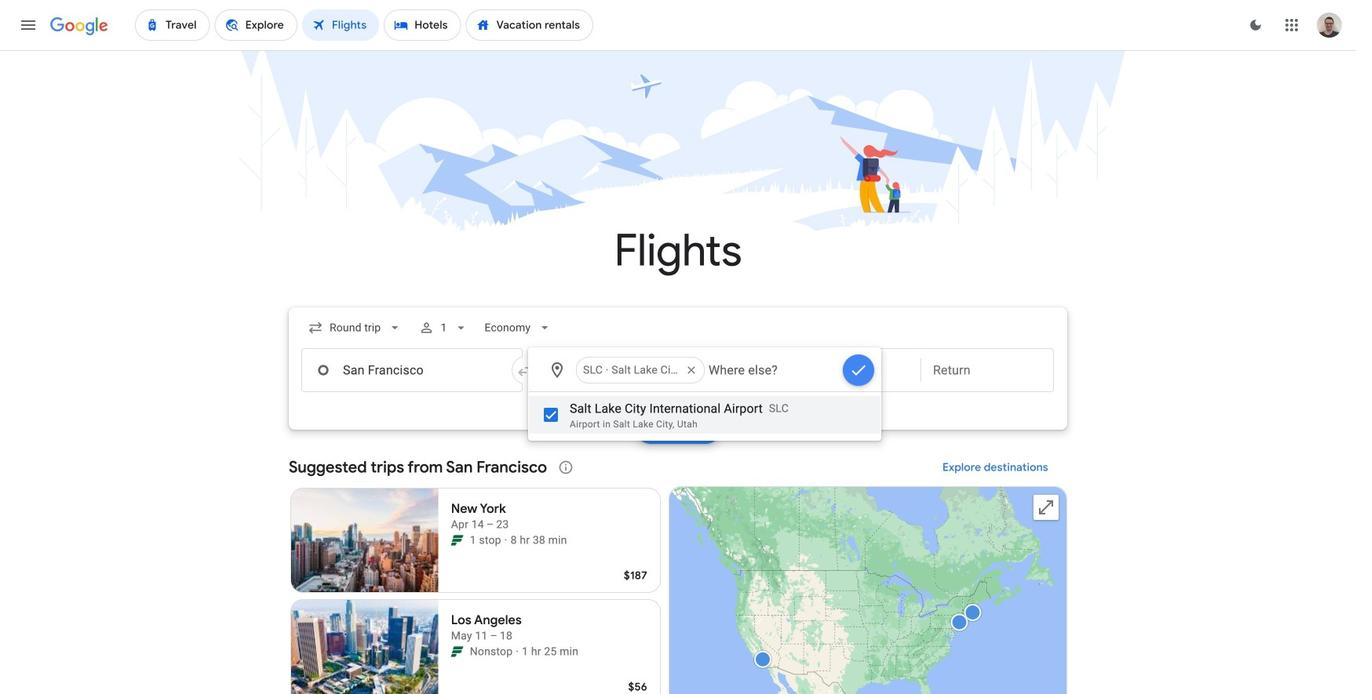 Task type: vqa. For each thing, say whether or not it's contained in the screenshot.
 search field
no



Task type: describe. For each thing, give the bounding box(es) containing it.
187 US dollars text field
[[624, 569, 648, 583]]

change appearance image
[[1237, 6, 1275, 44]]

Flight search field
[[276, 308, 1080, 449]]

0 vertical spatial list box
[[570, 352, 840, 389]]

option inside the enter your destination "dialog"
[[576, 352, 705, 389]]

done image
[[849, 361, 868, 380]]

1 vertical spatial list box
[[529, 393, 881, 440]]

 image for 187 us dollars text box
[[505, 533, 508, 549]]

frontier image for  icon associated with 187 us dollars text box
[[451, 535, 464, 547]]

frontier image for  icon associated with "56 us dollars" text box
[[451, 646, 464, 659]]

suggested trips from san francisco region
[[289, 449, 1068, 695]]



Task type: locate. For each thing, give the bounding box(es) containing it.
1 horizontal spatial  image
[[516, 645, 519, 660]]

Where from? text field
[[301, 349, 523, 393]]

 image for "56 us dollars" text box
[[516, 645, 519, 660]]

list box
[[570, 352, 840, 389], [529, 393, 881, 440]]

1 vertical spatial frontier image
[[451, 646, 464, 659]]

1 frontier image from the top
[[451, 535, 464, 547]]

0 vertical spatial  image
[[505, 533, 508, 549]]

Where else?  text field
[[708, 352, 840, 389]]

0 horizontal spatial  image
[[505, 533, 508, 549]]

1 vertical spatial  image
[[516, 645, 519, 660]]

enter your destination dialog
[[528, 348, 882, 441]]

None field
[[301, 314, 409, 342], [478, 314, 559, 342], [301, 314, 409, 342], [478, 314, 559, 342]]

frontier image
[[451, 535, 464, 547], [451, 646, 464, 659]]

0 vertical spatial frontier image
[[451, 535, 464, 547]]

 image
[[505, 533, 508, 549], [516, 645, 519, 660]]

56 US dollars text field
[[628, 681, 648, 695]]

option
[[576, 352, 705, 389]]

Departure text field
[[801, 349, 909, 392]]

Return text field
[[933, 349, 1042, 392]]

2 frontier image from the top
[[451, 646, 464, 659]]

main menu image
[[19, 16, 38, 35]]



